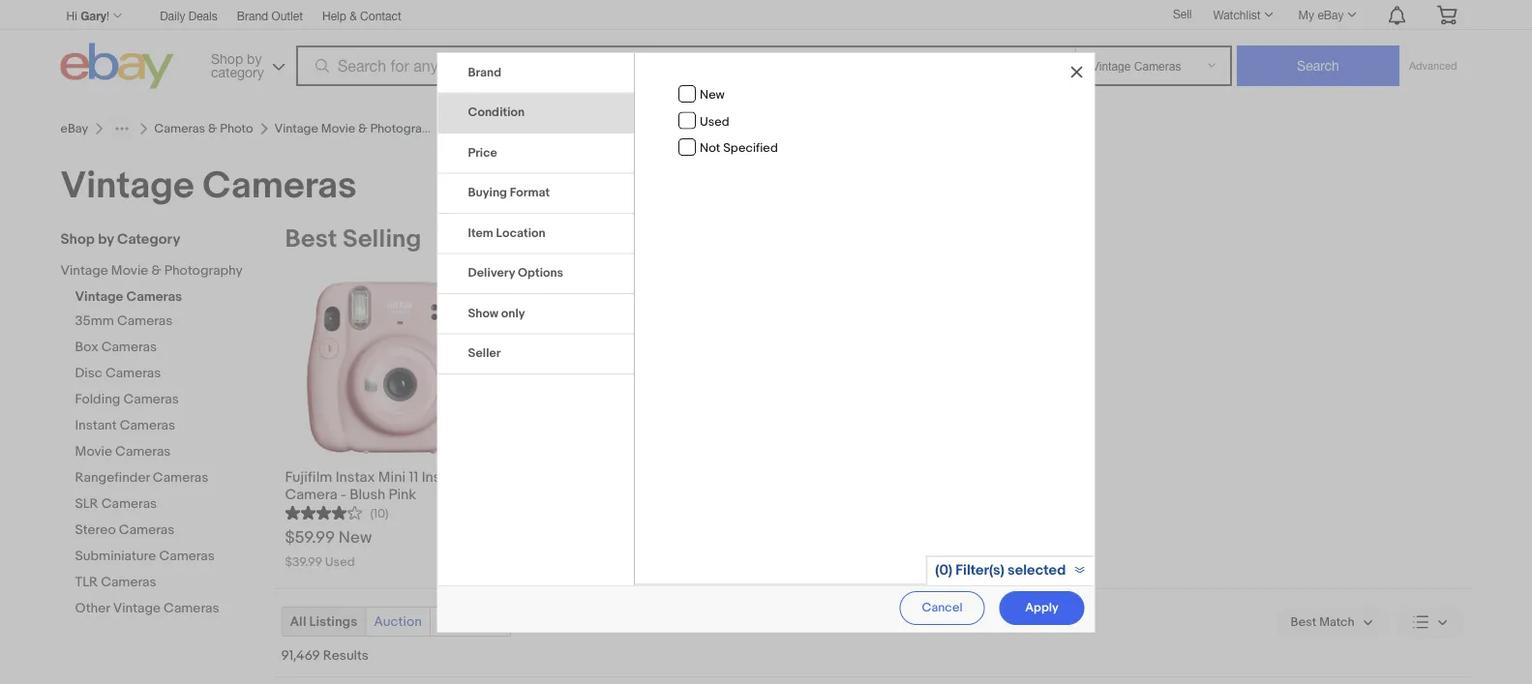 Task type: locate. For each thing, give the bounding box(es) containing it.
not specified
[[700, 141, 778, 156]]

instax
[[336, 469, 375, 486], [568, 469, 607, 486]]

my ebay link
[[1288, 3, 1365, 26]]

- inside the fujifilm instax square film - black, pack of 10 (16576532)
[[691, 469, 697, 486]]

vintage for vintage movie & photography
[[274, 121, 318, 136]]

movie
[[321, 121, 356, 136], [111, 263, 148, 279], [75, 444, 112, 460]]

brand left outlet
[[237, 9, 268, 22]]

1 vertical spatial ebay
[[60, 121, 88, 136]]

None submit
[[1237, 45, 1400, 86]]

0 vertical spatial used
[[700, 114, 730, 129]]

(0) filter(s) selected dialog
[[0, 0, 1532, 684]]

instax for blush
[[336, 469, 375, 486]]

my ebay
[[1299, 8, 1344, 21]]

film
[[661, 469, 688, 486]]

vintage right 'photo'
[[274, 121, 318, 136]]

item location
[[468, 226, 546, 241]]

stereo cameras link
[[75, 522, 259, 541]]

daily deals link
[[160, 6, 218, 27]]

delivery options
[[468, 266, 563, 281]]

all listings
[[290, 614, 357, 630]]

0 horizontal spatial new
[[339, 528, 372, 548]]

used right the $39.99
[[325, 555, 355, 570]]

location
[[496, 226, 546, 241]]

1 vertical spatial vintage movie & photography link
[[60, 263, 244, 281]]

instax for of
[[568, 469, 607, 486]]

fujifilm for camera
[[285, 469, 332, 486]]

used
[[700, 114, 730, 129], [325, 555, 355, 570]]

0 horizontal spatial used
[[325, 555, 355, 570]]

photography inside 'vintage movie & photography vintage cameras 35mm cameras box cameras disc cameras folding cameras instant cameras movie cameras rangefinder cameras slr cameras stereo cameras subminiature cameras tlr cameras other vintage cameras'
[[164, 263, 243, 279]]

instax inside fujifilm instax mini 11 instant camera - blush pink
[[336, 469, 375, 486]]

item
[[468, 226, 493, 241]]

cameras & photo
[[154, 121, 253, 136]]

1 horizontal spatial used
[[700, 114, 730, 129]]

vintage up shop by category
[[60, 164, 194, 209]]

other
[[75, 601, 110, 617]]

1 vertical spatial instant
[[422, 469, 467, 486]]

help
[[322, 9, 346, 22]]

1 vertical spatial movie
[[111, 263, 148, 279]]

cameras up box cameras link
[[117, 313, 173, 330]]

folding
[[75, 392, 120, 408]]

1 instax from the left
[[336, 469, 375, 486]]

1 horizontal spatial instant
[[422, 469, 467, 486]]

instant down folding
[[75, 418, 117, 434]]

advanced
[[1409, 60, 1457, 72]]

fujifilm left of
[[517, 469, 565, 486]]

watchlist
[[1213, 8, 1261, 21]]

1 horizontal spatial ebay
[[1318, 8, 1344, 21]]

of
[[596, 486, 609, 504]]

tab list
[[438, 53, 634, 375]]

instant cameras link
[[75, 418, 259, 436]]

brand for brand
[[468, 65, 501, 80]]

ebay
[[1318, 8, 1344, 21], [60, 121, 88, 136]]

1 horizontal spatial brand
[[468, 65, 501, 80]]

photography
[[370, 121, 443, 136], [164, 263, 243, 279]]

new down (10) link
[[339, 528, 372, 548]]

0 vertical spatial photography
[[370, 121, 443, 136]]

new up not
[[700, 88, 725, 103]]

banner
[[60, 0, 1472, 94]]

$39.99
[[285, 555, 322, 570]]

ebay inside my ebay link
[[1318, 8, 1344, 21]]

disc
[[75, 365, 102, 382]]

cancel
[[922, 601, 963, 616]]

vintage for vintage cameras
[[60, 164, 194, 209]]

cameras right box
[[101, 339, 157, 356]]

- right film
[[691, 469, 697, 486]]

cameras
[[154, 121, 205, 136], [203, 164, 357, 209], [126, 289, 182, 305], [117, 313, 173, 330], [101, 339, 157, 356], [105, 365, 161, 382], [123, 392, 179, 408], [120, 418, 175, 434], [115, 444, 171, 460], [153, 470, 208, 486], [101, 496, 157, 513], [119, 522, 174, 539], [159, 548, 215, 565], [101, 574, 156, 591], [164, 601, 219, 617]]

1 horizontal spatial new
[[700, 88, 725, 103]]

other vintage cameras link
[[75, 601, 259, 619]]

seller
[[468, 346, 501, 361]]

(16576532)
[[629, 486, 698, 504]]

pink
[[389, 486, 416, 504]]

cameras down slr cameras link
[[119, 522, 174, 539]]

advanced link
[[1400, 46, 1467, 85]]

cameras left 'photo'
[[154, 121, 205, 136]]

slr cameras link
[[75, 496, 259, 514]]

- left blush
[[341, 486, 346, 504]]

fujifilm up 4.1 out of 5 stars image at the left bottom of page
[[285, 469, 332, 486]]

fujifilm
[[285, 469, 332, 486], [517, 469, 565, 486]]

1 vertical spatial new
[[339, 528, 372, 548]]

tlr
[[75, 574, 98, 591]]

&
[[350, 9, 357, 22], [208, 121, 217, 136], [358, 121, 367, 136], [151, 263, 161, 279]]

2 vertical spatial movie
[[75, 444, 112, 460]]

used up not
[[700, 114, 730, 129]]

0 vertical spatial ebay
[[1318, 8, 1344, 21]]

box
[[75, 339, 98, 356]]

tab list containing brand
[[438, 53, 634, 375]]

0 vertical spatial new
[[700, 88, 725, 103]]

watchlist link
[[1203, 3, 1282, 26]]

1 fujifilm from the left
[[285, 469, 332, 486]]

selling
[[343, 225, 421, 255]]

0 horizontal spatial instax
[[336, 469, 375, 486]]

0 horizontal spatial fujifilm
[[285, 469, 332, 486]]

vintage down shop
[[60, 263, 108, 279]]

banner containing sell
[[60, 0, 1472, 94]]

0 horizontal spatial -
[[341, 486, 346, 504]]

brand outlet link
[[237, 6, 303, 27]]

fujifilm inside the fujifilm instax square film - black, pack of 10 (16576532)
[[517, 469, 565, 486]]

0 horizontal spatial instant
[[75, 418, 117, 434]]

0 vertical spatial brand
[[237, 9, 268, 22]]

fujifilm inside fujifilm instax mini 11 instant camera - blush pink
[[285, 469, 332, 486]]

2 instax from the left
[[568, 469, 607, 486]]

filter(s)
[[956, 561, 1005, 579]]

(0) filter(s) selected
[[935, 561, 1066, 579]]

1 vertical spatial photography
[[164, 263, 243, 279]]

instax left 10
[[568, 469, 607, 486]]

fujifilm instax mini 11 instant camera - blush pink link
[[285, 464, 479, 504]]

instant inside 'vintage movie & photography vintage cameras 35mm cameras box cameras disc cameras folding cameras instant cameras movie cameras rangefinder cameras slr cameras stereo cameras subminiature cameras tlr cameras other vintage cameras'
[[75, 418, 117, 434]]

cameras down instant cameras link
[[115, 444, 171, 460]]

2 fujifilm from the left
[[517, 469, 565, 486]]

0 horizontal spatial photography
[[164, 263, 243, 279]]

0 vertical spatial movie
[[321, 121, 356, 136]]

daily
[[160, 9, 185, 22]]

0 horizontal spatial brand
[[237, 9, 268, 22]]

cameras down folding cameras link at bottom
[[120, 418, 175, 434]]

camera
[[285, 486, 337, 504]]

1 horizontal spatial instax
[[568, 469, 607, 486]]

1 horizontal spatial -
[[691, 469, 697, 486]]

brand outlet
[[237, 9, 303, 22]]

0 horizontal spatial vintage movie & photography link
[[60, 263, 244, 281]]

1 vertical spatial used
[[325, 555, 355, 570]]

used inside '(0) filter(s) selected' dialog
[[700, 114, 730, 129]]

instant inside fujifilm instax mini 11 instant camera - blush pink
[[422, 469, 467, 486]]

brand inside "tab list"
[[468, 65, 501, 80]]

condition
[[468, 105, 525, 120]]

instant right 11
[[422, 469, 467, 486]]

brand inside brand outlet link
[[237, 9, 268, 22]]

1 horizontal spatial photography
[[370, 121, 443, 136]]

instant
[[75, 418, 117, 434], [422, 469, 467, 486]]

brand for brand outlet
[[237, 9, 268, 22]]

& inside account navigation
[[350, 9, 357, 22]]

vintage
[[274, 121, 318, 136], [60, 164, 194, 209], [60, 263, 108, 279], [75, 289, 123, 305], [113, 601, 161, 617]]

brand up condition at the top
[[468, 65, 501, 80]]

$59.99 new $39.99 used
[[285, 528, 372, 570]]

cameras up 35mm cameras link
[[126, 289, 182, 305]]

new
[[700, 88, 725, 103], [339, 528, 372, 548]]

11
[[409, 469, 419, 486]]

1 horizontal spatial vintage movie & photography link
[[274, 121, 443, 136]]

& inside 'vintage movie & photography vintage cameras 35mm cameras box cameras disc cameras folding cameras instant cameras movie cameras rangefinder cameras slr cameras stereo cameras subminiature cameras tlr cameras other vintage cameras'
[[151, 263, 161, 279]]

stereo
[[75, 522, 116, 539]]

apply
[[1025, 601, 1059, 616]]

help & contact link
[[322, 6, 401, 27]]

account navigation
[[60, 0, 1472, 30]]

1 horizontal spatial fujifilm
[[517, 469, 565, 486]]

1 vertical spatial brand
[[468, 65, 501, 80]]

cameras down tlr cameras link on the bottom
[[164, 601, 219, 617]]

tlr cameras link
[[75, 574, 259, 593]]

instax inside the fujifilm instax square film - black, pack of 10 (16576532)
[[568, 469, 607, 486]]

instax left mini
[[336, 469, 375, 486]]

not
[[700, 141, 720, 156]]

cancel button
[[900, 591, 985, 625]]

0 vertical spatial instant
[[75, 418, 117, 434]]



Task type: vqa. For each thing, say whether or not it's contained in the screenshot.
best
yes



Task type: describe. For each thing, give the bounding box(es) containing it.
photo
[[220, 121, 253, 136]]

cameras down stereo cameras link
[[159, 548, 215, 565]]

deals
[[188, 9, 218, 22]]

fujifilm instax square film - black, pack of 10 (16576532)
[[517, 469, 698, 504]]

subminiature cameras link
[[75, 548, 259, 567]]

cameras down movie cameras link
[[153, 470, 208, 486]]

cameras down subminiature
[[101, 574, 156, 591]]

my
[[1299, 8, 1315, 21]]

new inside $59.99 new $39.99 used
[[339, 528, 372, 548]]

ebay link
[[60, 121, 88, 136]]

pack
[[561, 486, 593, 504]]

fujifilm for black,
[[517, 469, 565, 486]]

vintage movie & photography vintage cameras 35mm cameras box cameras disc cameras folding cameras instant cameras movie cameras rangefinder cameras slr cameras stereo cameras subminiature cameras tlr cameras other vintage cameras
[[60, 263, 243, 617]]

(0) filter(s) selected button
[[926, 556, 1094, 585]]

vintage movie & photography
[[274, 121, 443, 136]]

price
[[468, 145, 497, 160]]

(10)
[[370, 506, 389, 521]]

35mm cameras link
[[75, 313, 259, 332]]

selected
[[1008, 561, 1066, 579]]

0 horizontal spatial ebay
[[60, 121, 88, 136]]

0 vertical spatial vintage movie & photography link
[[274, 121, 443, 136]]

cameras down box cameras link
[[105, 365, 161, 382]]

auction link
[[366, 608, 430, 636]]

$59.99
[[285, 528, 335, 548]]

best selling
[[285, 225, 421, 255]]

(10) link
[[285, 504, 389, 521]]

new inside '(0) filter(s) selected' dialog
[[700, 88, 725, 103]]

disc cameras link
[[75, 365, 259, 384]]

all listings link
[[282, 608, 365, 636]]

buying
[[468, 185, 507, 200]]

shop by category
[[60, 231, 180, 248]]

fujifilm instax square film - black, pack of 10 (16576532) image
[[517, 271, 711, 464]]

movie for vintage movie & photography vintage cameras 35mm cameras box cameras disc cameras folding cameras instant cameras movie cameras rangefinder cameras slr cameras stereo cameras subminiature cameras tlr cameras other vintage cameras
[[111, 263, 148, 279]]

mini
[[378, 469, 406, 486]]

91,469
[[281, 648, 320, 665]]

photography for vintage movie & photography vintage cameras 35mm cameras box cameras disc cameras folding cameras instant cameras movie cameras rangefinder cameras slr cameras stereo cameras subminiature cameras tlr cameras other vintage cameras
[[164, 263, 243, 279]]

black,
[[517, 486, 557, 504]]

photography for vintage movie & photography
[[370, 121, 443, 136]]

4.1 out of 5 stars image
[[285, 504, 363, 521]]

outlet
[[272, 9, 303, 22]]

show only
[[468, 306, 525, 321]]

by
[[98, 231, 114, 248]]

rangefinder
[[75, 470, 150, 486]]

apply button
[[999, 591, 1085, 625]]

(0)
[[935, 561, 952, 579]]

all
[[290, 614, 306, 630]]

rangefinder cameras link
[[75, 470, 259, 488]]

your shopping cart image
[[1436, 5, 1458, 24]]

specified
[[723, 141, 778, 156]]

91,469 results
[[281, 648, 369, 665]]

cameras down rangefinder
[[101, 496, 157, 513]]

slr
[[75, 496, 98, 513]]

vintage for vintage movie & photography vintage cameras 35mm cameras box cameras disc cameras folding cameras instant cameras movie cameras rangefinder cameras slr cameras stereo cameras subminiature cameras tlr cameras other vintage cameras
[[60, 263, 108, 279]]

best
[[285, 225, 337, 255]]

show
[[468, 306, 498, 321]]

sell link
[[1164, 7, 1201, 20]]

results
[[323, 648, 369, 665]]

- inside fujifilm instax mini 11 instant camera - blush pink
[[341, 486, 346, 504]]

square
[[611, 469, 658, 486]]

10
[[612, 486, 626, 504]]

format
[[510, 185, 550, 200]]

subminiature
[[75, 548, 156, 565]]

vintage up 35mm
[[75, 289, 123, 305]]

category
[[117, 231, 180, 248]]

cameras & photo link
[[154, 121, 253, 136]]

fujifilm instax mini 11 instant camera - blush pink image
[[285, 271, 479, 464]]

cameras up best
[[203, 164, 357, 209]]

buying format
[[468, 185, 550, 200]]

fujifilm instax mini 11 instant camera - blush pink
[[285, 469, 467, 504]]

contact
[[360, 9, 401, 22]]

movie for vintage movie & photography
[[321, 121, 356, 136]]

blush
[[350, 486, 385, 504]]

sell
[[1173, 7, 1192, 20]]

folding cameras link
[[75, 392, 259, 410]]

listings
[[309, 614, 357, 630]]

35mm
[[75, 313, 114, 330]]

box cameras link
[[75, 339, 259, 358]]

auction
[[374, 614, 422, 630]]

cameras down disc cameras link
[[123, 392, 179, 408]]

vintage cameras
[[60, 164, 357, 209]]

movie cameras link
[[75, 444, 259, 462]]

tab list inside '(0) filter(s) selected' dialog
[[438, 53, 634, 375]]

fujifilm instax square film - black, pack of 10 (16576532) link
[[517, 464, 711, 504]]

help & contact
[[322, 9, 401, 22]]

daily deals
[[160, 9, 218, 22]]

options
[[518, 266, 563, 281]]

delivery
[[468, 266, 515, 281]]

used inside $59.99 new $39.99 used
[[325, 555, 355, 570]]

vintage down tlr cameras link on the bottom
[[113, 601, 161, 617]]



